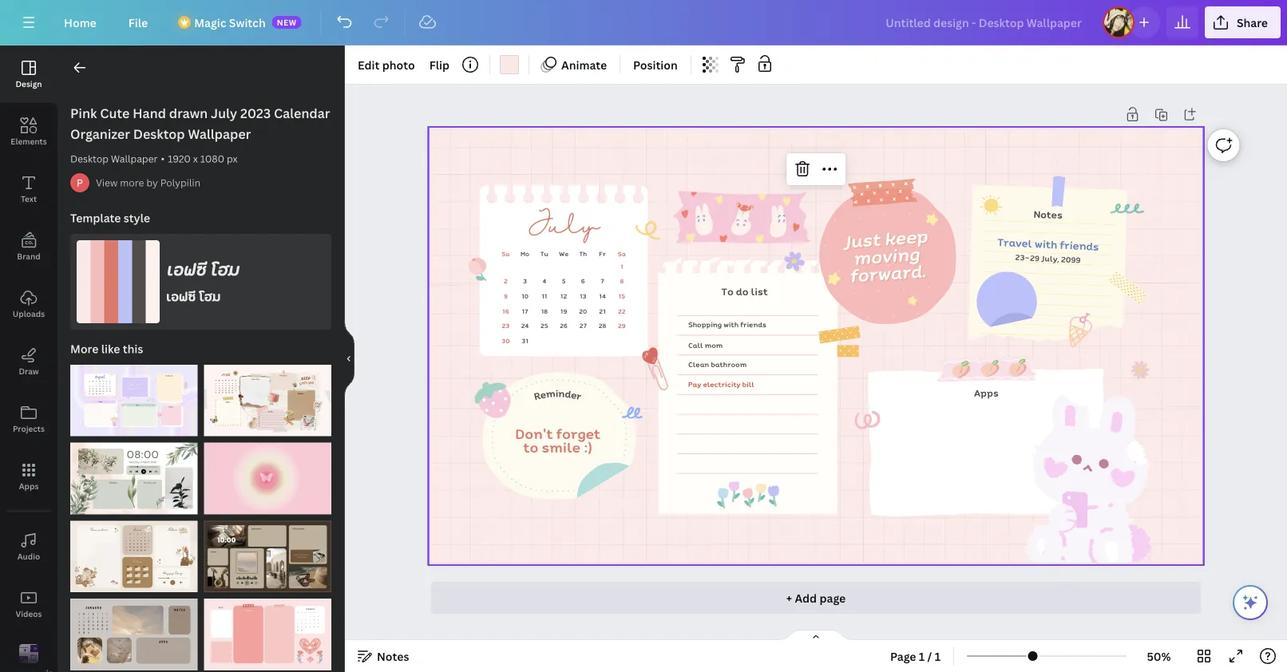 Task type: vqa. For each thing, say whether or not it's contained in the screenshot.
"bathroom"
yes



Task type: describe. For each thing, give the bounding box(es) containing it.
july,
[[1041, 252, 1059, 265]]

30
[[502, 336, 510, 346]]

elements button
[[0, 103, 57, 160]]

view
[[96, 176, 118, 189]]

side panel tab list
[[0, 46, 57, 672]]

25
[[540, 321, 548, 331]]

with for shopping
[[724, 319, 739, 330]]

view more by polypilin
[[96, 176, 200, 189]]

1080
[[200, 152, 224, 165]]

Design title text field
[[873, 6, 1096, 38]]

edit photo
[[358, 57, 415, 72]]

friends for shopping
[[740, 319, 766, 330]]

n
[[558, 386, 565, 401]]

draw button
[[0, 333, 57, 390]]

polypilin
[[160, 176, 200, 189]]

projects
[[13, 423, 45, 434]]

file
[[128, 15, 148, 30]]

0 vertical spatial โฮม
[[210, 257, 239, 281]]

17
[[522, 306, 528, 316]]

text button
[[0, 160, 57, 218]]

29 inside travel with friends 23-29 july, 2099
[[1030, 252, 1040, 264]]

animate
[[561, 57, 607, 72]]

to
[[523, 437, 538, 457]]

cute pastel hand drawn doodle line image
[[633, 214, 666, 246]]

with for travel
[[1034, 236, 1058, 252]]

don't forget to smile :)
[[515, 423, 600, 457]]

organizer
[[70, 125, 130, 143]]

brand
[[17, 251, 40, 262]]

calendar
[[274, 105, 330, 122]]

page
[[890, 649, 916, 664]]

design
[[16, 78, 42, 89]]

don't
[[515, 423, 553, 444]]

bill
[[742, 379, 754, 390]]

more
[[120, 176, 144, 189]]

beige & brown aesthetic dekstop wallpaper group
[[204, 511, 331, 593]]

polypilin image
[[70, 173, 89, 192]]

call mom
[[688, 340, 723, 350]]

draw
[[19, 366, 39, 376]]

purple pastel cute playful august 2023 calendar organizer desktop wallpaper image
[[70, 365, 198, 437]]

2099
[[1061, 253, 1081, 266]]

polypilin element
[[70, 173, 89, 192]]

fr
[[599, 249, 606, 258]]

hide image
[[344, 321, 355, 397]]

:)
[[584, 437, 593, 457]]

1 เอฟซี from the top
[[166, 257, 206, 281]]

edit photo button
[[351, 52, 421, 77]]

style
[[124, 210, 150, 226]]

+ add page
[[786, 590, 846, 606]]

7
[[601, 277, 604, 286]]

we
[[559, 249, 568, 258]]

home
[[64, 15, 96, 30]]

r
[[575, 388, 583, 404]]

12 26 5 19
[[560, 277, 567, 331]]

22
[[618, 306, 626, 316]]

uploads
[[13, 308, 45, 319]]

position
[[633, 57, 678, 72]]

clean bathroom
[[688, 359, 747, 370]]

electricity
[[703, 379, 741, 390]]

12
[[560, 291, 567, 301]]

1 vertical spatial july
[[528, 208, 600, 246]]

audio button
[[0, 518, 57, 576]]

new
[[277, 17, 297, 28]]

peach brown minimal cute june 2023 calendar organizer desktop wallpaper image
[[204, 365, 331, 437]]

wallpaper inside pink cute hand drawn july 2023 calendar organizer desktop wallpaper
[[188, 125, 251, 143]]

9
[[504, 291, 508, 301]]

uploads button
[[0, 275, 57, 333]]

videos
[[16, 608, 42, 619]]

page 1 / 1
[[890, 649, 941, 664]]

notes inside button
[[377, 649, 409, 664]]

flip
[[429, 57, 450, 72]]

1920
[[168, 152, 191, 165]]

mom
[[705, 340, 723, 350]]

shopping with friends
[[688, 319, 766, 330]]

tu 11 25 4 18
[[540, 249, 548, 331]]

hand
[[133, 105, 166, 122]]

shopping
[[688, 319, 722, 330]]

6
[[581, 277, 585, 286]]

27
[[579, 321, 587, 331]]

projects button
[[0, 390, 57, 448]]

fr 14 28 7 21
[[599, 249, 606, 331]]

template
[[70, 210, 121, 226]]

i
[[555, 386, 558, 401]]

by
[[146, 176, 158, 189]]

23
[[502, 321, 509, 331]]

share
[[1237, 15, 1268, 30]]

2 เอฟซี from the top
[[166, 287, 196, 306]]

14
[[599, 291, 606, 301]]

peach brown minimal cute june 2023 calendar organizer desktop wallpaper group
[[204, 355, 331, 437]]

purple pastel cute playful august 2023 calendar organizer desktop wallpaper group
[[70, 355, 198, 437]]

more like this
[[70, 341, 143, 357]]

sa
[[618, 249, 626, 258]]

px
[[227, 152, 238, 165]]

1 e from the left
[[539, 387, 547, 402]]

clean
[[688, 359, 709, 370]]

1 vertical spatial โฮม
[[199, 287, 221, 306]]

text
[[21, 193, 37, 204]]

2 horizontal spatial 1
[[935, 649, 941, 664]]



Task type: locate. For each thing, give the bounding box(es) containing it.
11
[[541, 291, 547, 301]]

with inside travel with friends 23-29 july, 2099
[[1034, 236, 1058, 252]]

friends for travel
[[1060, 237, 1099, 254]]

23-
[[1015, 251, 1030, 263]]

brown aesthetic 2023 desktop wallpaper group
[[70, 589, 198, 671]]

beige brown texture cute cottagecore june 2023 organizer desktop wallpaper image
[[70, 521, 198, 593]]

pink cute hand drawn july 2023 calendar organizer desktop wallpaper
[[70, 105, 330, 143]]

just
[[842, 225, 881, 255]]

home link
[[51, 6, 109, 38]]

5
[[562, 277, 566, 286]]

0 vertical spatial เอฟซี
[[166, 257, 206, 281]]

0 horizontal spatial wallpaper
[[111, 152, 158, 165]]

4
[[542, 277, 546, 286]]

0 vertical spatial 29
[[1030, 252, 1040, 264]]

0 vertical spatial apps
[[974, 385, 999, 400]]

1 vertical spatial 29
[[618, 321, 626, 331]]

1 horizontal spatial friends
[[1060, 237, 1099, 254]]

add
[[795, 590, 817, 606]]

su 9 23 2 16 30
[[502, 249, 510, 346]]

0 vertical spatial desktop
[[133, 125, 185, 143]]

beige & brown aesthetic dekstop wallpaper image
[[204, 521, 331, 593]]

like
[[101, 341, 120, 357]]

1 vertical spatial wallpaper
[[111, 152, 158, 165]]

pink and yellow beautiful elegant feminine butterfly gradient desktop wallpaper image
[[204, 443, 331, 515]]

0 horizontal spatial friends
[[740, 319, 766, 330]]

8
[[620, 277, 624, 286]]

1 horizontal spatial e
[[570, 387, 578, 403]]

with right the shopping at the top right of the page
[[724, 319, 739, 330]]

0 horizontal spatial 29
[[618, 321, 626, 331]]

1 vertical spatial with
[[724, 319, 739, 330]]

tu
[[540, 249, 548, 258]]

th 13 27 6 20
[[579, 249, 587, 331]]

friends right july,
[[1060, 237, 1099, 254]]

0 horizontal spatial apps
[[19, 481, 39, 491]]

brand button
[[0, 218, 57, 275]]

1 for sa
[[620, 262, 623, 271]]

10 24 3 17 31
[[521, 277, 529, 346]]

with right 23-
[[1034, 236, 1058, 252]]

0 vertical spatial wallpaper
[[188, 125, 251, 143]]

show pages image
[[778, 629, 854, 642]]

pay
[[688, 379, 701, 390]]

view more by polypilin button
[[96, 175, 200, 191]]

0 horizontal spatial 1
[[620, 262, 623, 271]]

1
[[620, 262, 623, 271], [919, 649, 925, 664], [935, 649, 941, 664]]

3
[[523, 277, 527, 286]]

18
[[541, 306, 548, 316]]

29 inside sa 1 15 29 8 22
[[618, 321, 626, 331]]

โฮม
[[210, 257, 239, 281], [199, 287, 221, 306]]

switch
[[229, 15, 266, 30]]

smile
[[542, 437, 580, 457]]

pink
[[70, 105, 97, 122]]

16
[[502, 306, 509, 316]]

1 inside sa 1 15 29 8 22
[[620, 262, 623, 271]]

1 vertical spatial เอฟซี
[[166, 287, 196, 306]]

canva assistant image
[[1241, 593, 1260, 612]]

20
[[579, 306, 587, 316]]

1 vertical spatial desktop
[[70, 152, 109, 165]]

29 left july,
[[1030, 252, 1040, 264]]

friends inside travel with friends 23-29 july, 2099
[[1060, 237, 1099, 254]]

1 vertical spatial friends
[[740, 319, 766, 330]]

1 vertical spatial apps
[[19, 481, 39, 491]]

desktop down hand
[[133, 125, 185, 143]]

pink pastel cute blocks organization desktop wallpaper image
[[204, 599, 331, 671]]

29 down 22 at the top left of the page
[[618, 321, 626, 331]]

just keep moving forward.
[[842, 222, 928, 289]]

e left i
[[539, 387, 547, 402]]

desktop wallpaper
[[70, 152, 158, 165]]

this
[[123, 341, 143, 357]]

magic
[[194, 15, 226, 30]]

#ffe7e7 image
[[500, 55, 519, 74], [500, 55, 519, 74]]

29
[[1030, 252, 1040, 264], [618, 321, 626, 331]]

0 vertical spatial friends
[[1060, 237, 1099, 254]]

1 horizontal spatial apps
[[974, 385, 999, 400]]

share button
[[1205, 6, 1281, 38]]

1 horizontal spatial wallpaper
[[188, 125, 251, 143]]

apps button
[[0, 448, 57, 505]]

+ add page button
[[431, 582, 1201, 614]]

do
[[736, 284, 748, 299]]

with
[[1034, 236, 1058, 252], [724, 319, 739, 330]]

edit
[[358, 57, 380, 72]]

0 horizontal spatial desktop
[[70, 152, 109, 165]]

to
[[721, 284, 733, 299]]

d
[[564, 386, 572, 402]]

0 vertical spatial notes
[[1033, 206, 1063, 222]]

0 vertical spatial with
[[1034, 236, 1058, 252]]

main menu bar
[[0, 0, 1287, 46]]

e right n
[[570, 387, 578, 403]]

21
[[599, 306, 606, 316]]

wallpaper up 1080
[[188, 125, 251, 143]]

1 horizontal spatial july
[[528, 208, 600, 246]]

1 horizontal spatial notes
[[1033, 206, 1063, 222]]

july up we
[[528, 208, 600, 246]]

apps inside pay electricity bill apps
[[974, 385, 999, 400]]

travel with friends 23-29 july, 2099
[[997, 234, 1099, 266]]

cute
[[100, 105, 130, 122]]

apps inside apps button
[[19, 481, 39, 491]]

26
[[560, 321, 567, 331]]

drawn
[[169, 105, 208, 122]]

1 horizontal spatial 29
[[1030, 252, 1040, 264]]

more
[[70, 341, 99, 357]]

0 vertical spatial july
[[211, 105, 237, 122]]

28
[[599, 321, 606, 331]]

animate button
[[536, 52, 613, 77]]

2023
[[240, 105, 271, 122]]

2
[[504, 277, 507, 286]]

0 horizontal spatial notes
[[377, 649, 409, 664]]

1 right /
[[935, 649, 941, 664]]

0 horizontal spatial e
[[539, 387, 547, 402]]

th
[[579, 249, 587, 258]]

position button
[[627, 52, 684, 77]]

mo
[[521, 249, 529, 258]]

1 horizontal spatial 1
[[919, 649, 925, 664]]

1 down the sa
[[620, 262, 623, 271]]

july
[[211, 105, 237, 122], [528, 208, 600, 246]]

keep
[[883, 222, 928, 252]]

green beige greenery aesthetic watercolor desktop wallpaper group
[[70, 433, 198, 515]]

1 vertical spatial notes
[[377, 649, 409, 664]]

pink and yellow beautiful elegant feminine butterfly gradient desktop wallpaper group
[[204, 433, 331, 515]]

เอฟซี
[[166, 257, 206, 281], [166, 287, 196, 306]]

template style
[[70, 210, 150, 226]]

apps
[[974, 385, 999, 400], [19, 481, 39, 491]]

1 left /
[[919, 649, 925, 664]]

file button
[[116, 6, 161, 38]]

1920 x 1080 px
[[168, 152, 238, 165]]

sa 1 15 29 8 22
[[618, 249, 626, 331]]

desktop inside pink cute hand drawn july 2023 calendar organizer desktop wallpaper
[[133, 125, 185, 143]]

1 for page
[[919, 649, 925, 664]]

wallpaper up more
[[111, 152, 158, 165]]

friends down list
[[740, 319, 766, 330]]

2 e from the left
[[570, 387, 578, 403]]

forward.
[[849, 257, 926, 289]]

1 horizontal spatial with
[[1034, 236, 1058, 252]]

videos button
[[0, 576, 57, 633]]

magic switch
[[194, 15, 266, 30]]

travel
[[997, 234, 1033, 251]]

elements
[[11, 136, 47, 147]]

pink pastel cute blocks organization desktop wallpaper group
[[204, 589, 331, 671]]

1 horizontal spatial desktop
[[133, 125, 185, 143]]

desktop up polypilin element
[[70, 152, 109, 165]]

m
[[545, 386, 556, 401]]

0 horizontal spatial with
[[724, 319, 739, 330]]

july inside pink cute hand drawn july 2023 calendar organizer desktop wallpaper
[[211, 105, 237, 122]]

brown aesthetic 2023 desktop wallpaper image
[[70, 599, 198, 671]]

july left 2023
[[211, 105, 237, 122]]

to do list
[[721, 284, 768, 299]]

+
[[786, 590, 792, 606]]

/
[[928, 649, 932, 664]]

beige brown texture cute cottagecore june 2023 organizer desktop wallpaper group
[[70, 511, 198, 593]]

0 horizontal spatial july
[[211, 105, 237, 122]]

r e m i n d e r
[[532, 386, 583, 404]]

x
[[193, 152, 198, 165]]

forget
[[556, 423, 600, 444]]

green beige greenery aesthetic watercolor desktop wallpaper image
[[70, 443, 198, 515]]

notes
[[1033, 206, 1063, 222], [377, 649, 409, 664]]

pay electricity bill apps
[[688, 379, 999, 400]]



